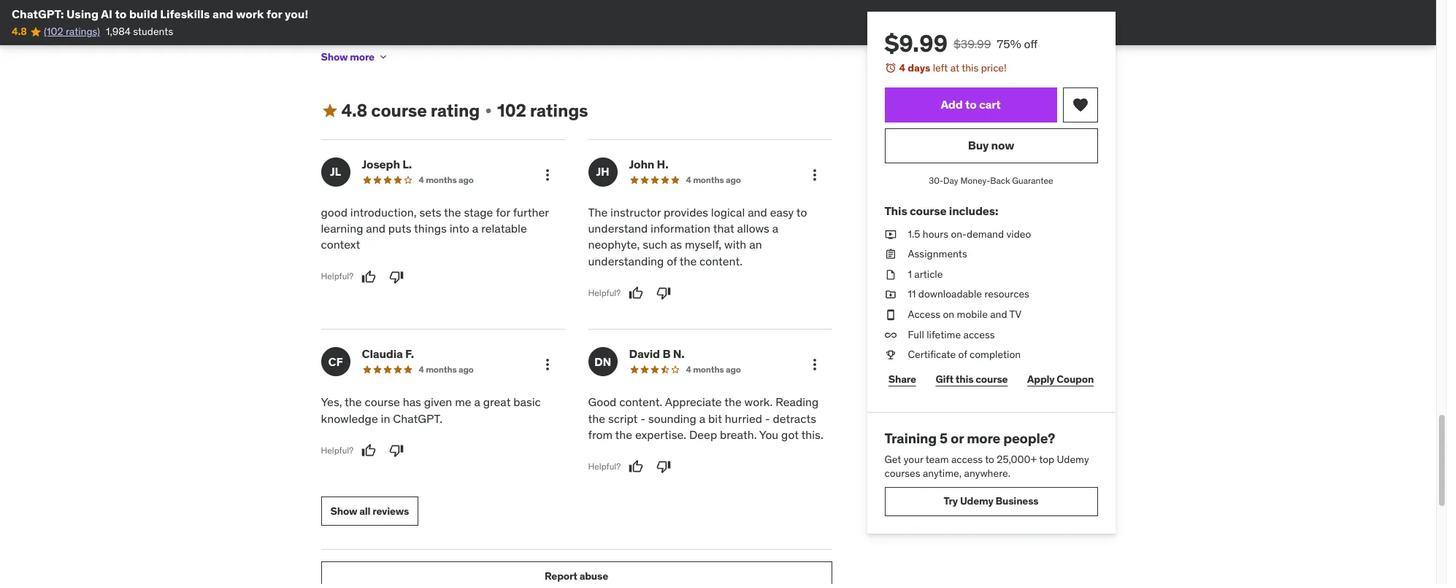 Task type: describe. For each thing, give the bounding box(es) containing it.
deep
[[689, 428, 717, 443]]

mark review by david b n. as helpful image
[[629, 460, 643, 475]]

claudia f.
[[362, 347, 414, 362]]

got
[[782, 428, 799, 443]]

helpful? for yes, the course has given me a great basic knowledge in chatgpt.
[[321, 445, 354, 456]]

to up machine
[[371, 33, 380, 46]]

gift
[[936, 373, 954, 387]]

left
[[933, 61, 948, 74]]

cf
[[328, 355, 343, 369]]

range
[[560, 76, 586, 89]]

mark review by claudia f. as helpful image
[[362, 444, 376, 459]]

david b n.
[[629, 347, 685, 362]]

0 vertical spatial with
[[468, 62, 487, 75]]

expertise.
[[635, 428, 687, 443]]

a inside as i began to explore the world of ai, i was struck by the incredible potential of natural language processing (nlp) and machine learning (ml) algorithms to transform industries and create new opportunities for innovation and growth. i became obsessed with learning everything i could about ai language models like chatgpt and began to experiment with their capabilities in a wide range of projects.
[[528, 76, 533, 89]]

i left could
[[580, 62, 583, 75]]

show more button
[[321, 42, 389, 72]]

given
[[424, 395, 452, 410]]

ago for and
[[726, 174, 741, 185]]

2 horizontal spatial learning
[[490, 62, 527, 75]]

innovation
[[780, 48, 828, 61]]

helpful? for the instructor provides logical and easy to understand information that allows a neophyte, such as myself, with an understanding of the content.
[[588, 288, 621, 299]]

everything
[[529, 62, 577, 75]]

more inside training 5 or more people? get your team access to 25,000+ top udemy courses anytime, anywhere.
[[967, 430, 1001, 447]]

models
[[697, 62, 731, 75]]

content. inside good content. appreciate the work. reading the script - sounding a bit hurried - detracts from the expertise. deep breath. you got this.
[[619, 395, 663, 410]]

and left work
[[213, 7, 233, 21]]

and down potential on the left of the page
[[629, 48, 646, 61]]

medium image
[[321, 102, 339, 120]]

(ml)
[[449, 48, 469, 61]]

you
[[759, 428, 779, 443]]

an
[[749, 238, 762, 252]]

the up from on the bottom
[[588, 412, 605, 426]]

buy now
[[968, 138, 1015, 153]]

yes,
[[321, 395, 342, 410]]

$9.99 $39.99 75% off
[[885, 28, 1038, 58]]

detracts
[[773, 412, 817, 426]]

mark review by john h. as unhelpful image
[[657, 286, 671, 301]]

this.
[[802, 428, 824, 443]]

good content. appreciate the work. reading the script - sounding a bit hurried - detracts from the expertise. deep breath. you got this.
[[588, 395, 824, 443]]

hours
[[923, 228, 949, 241]]

more inside button
[[350, 50, 375, 63]]

cart
[[979, 97, 1001, 112]]

ai inside as i began to explore the world of ai, i was struck by the incredible potential of natural language processing (nlp) and machine learning (ml) algorithms to transform industries and create new opportunities for innovation and growth. i became obsessed with learning everything i could about ai language models like chatgpt and began to experiment with their capabilities in a wide range of projects.
[[641, 62, 650, 75]]

for inside as i began to explore the world of ai, i was struck by the incredible potential of natural language processing (nlp) and machine learning (ml) algorithms to transform industries and create new opportunities for innovation and growth. i became obsessed with learning everything i could about ai language models like chatgpt and began to experiment with their capabilities in a wide range of projects.
[[765, 48, 778, 61]]

0 vertical spatial access
[[964, 328, 995, 341]]

xsmall image left 102 on the left top of page
[[483, 105, 494, 117]]

4.8 for 4.8 course rating
[[341, 99, 368, 122]]

xsmall image for access on mobile and tv
[[885, 308, 896, 322]]

30-day money-back guarantee
[[929, 175, 1054, 186]]

growth.
[[341, 62, 375, 75]]

training 5 or more people? get your team access to 25,000+ top udemy courses anytime, anywhere.
[[885, 430, 1089, 481]]

months for claudia f.
[[426, 365, 457, 376]]

of left ai,
[[464, 33, 473, 46]]

understanding
[[588, 254, 664, 269]]

and left tv
[[990, 308, 1008, 321]]

the up hurried
[[725, 395, 742, 410]]

4.8 for 4.8
[[12, 25, 27, 38]]

top
[[1039, 453, 1055, 466]]

world
[[436, 33, 462, 46]]

things
[[414, 221, 447, 236]]

access inside training 5 or more people? get your team access to 25,000+ top udemy courses anytime, anywhere.
[[952, 453, 983, 466]]

mobile
[[957, 308, 988, 321]]

share button
[[885, 366, 920, 395]]

coupon
[[1057, 373, 1094, 387]]

1 vertical spatial began
[[321, 76, 350, 89]]

helpful? for good content. appreciate the work. reading the script - sounding a bit hurried - detracts from the expertise. deep breath. you got this.
[[588, 462, 621, 473]]

ratings
[[530, 99, 588, 122]]

joseph
[[362, 157, 400, 171]]

apply
[[1028, 373, 1055, 387]]

xsmall image inside show more button
[[377, 51, 389, 63]]

4 months ago for course
[[419, 365, 474, 376]]

certificate
[[908, 348, 956, 362]]

such
[[643, 238, 668, 252]]

mark review by john h. as helpful image
[[629, 286, 643, 301]]

the instructor provides logical and easy to understand information that allows a neophyte, such as myself, with an understanding of the content.
[[588, 205, 807, 269]]

access
[[908, 308, 941, 321]]

xsmall image for 11
[[885, 288, 896, 302]]

price!
[[981, 61, 1007, 74]]

course down completion
[[976, 373, 1008, 387]]

1 vertical spatial with
[[418, 76, 437, 89]]

apply coupon button
[[1024, 366, 1098, 395]]

myself,
[[685, 238, 722, 252]]

0 vertical spatial began
[[340, 33, 369, 46]]

this course includes:
[[885, 204, 999, 219]]

jh
[[596, 164, 610, 179]]

4 months ago for sets
[[419, 174, 474, 185]]

puts
[[388, 221, 412, 236]]

as
[[321, 33, 333, 46]]

1,984 students
[[106, 25, 173, 38]]

transform
[[534, 48, 579, 61]]

i down machine
[[377, 62, 380, 75]]

downloadable
[[919, 288, 982, 301]]

ago for stage
[[459, 174, 474, 185]]

could
[[585, 62, 610, 75]]

breath.
[[720, 428, 757, 443]]

mark review by claudia f. as unhelpful image
[[389, 444, 404, 459]]

processing
[[757, 33, 807, 46]]

logical
[[711, 205, 745, 220]]

wishlist image
[[1072, 96, 1089, 114]]

months for joseph l.
[[426, 174, 457, 185]]

wide
[[536, 76, 557, 89]]

lifeskills
[[160, 7, 210, 21]]

udemy inside try udemy business link
[[960, 495, 994, 509]]

course down 'experiment' at the left
[[371, 99, 427, 122]]

good
[[588, 395, 617, 410]]

show all reviews
[[330, 505, 409, 519]]

or
[[951, 430, 964, 447]]

hurried
[[725, 412, 762, 426]]

training
[[885, 430, 937, 447]]

courses
[[885, 467, 921, 481]]

chatgpt:
[[12, 7, 64, 21]]

a inside good introduction, sets the stage for further learning and puts things into a relatable context
[[472, 221, 479, 236]]

sounding
[[648, 412, 697, 426]]

102 ratings
[[497, 99, 588, 122]]

of down could
[[589, 76, 597, 89]]

me
[[455, 395, 471, 410]]

months for john h.
[[693, 174, 724, 185]]

the inside good introduction, sets the stage for further learning and puts things into a relatable context
[[444, 205, 461, 220]]

4 days left at this price!
[[899, 61, 1007, 74]]

mark review by joseph l. as helpful image
[[362, 270, 376, 285]]

(102
[[44, 25, 63, 38]]

try udemy business
[[944, 495, 1039, 509]]

assignments
[[908, 248, 967, 261]]

create
[[649, 48, 678, 61]]

stage
[[464, 205, 493, 220]]

the inside yes, the course has given me a great basic knowledge in chatgpt.
[[345, 395, 362, 410]]

30-
[[929, 175, 944, 186]]

show more
[[321, 50, 375, 63]]

with inside the instructor provides logical and easy to understand information that allows a neophyte, such as myself, with an understanding of the content.
[[725, 238, 747, 252]]

mark review by david b n. as unhelpful image
[[657, 460, 671, 475]]

$9.99
[[885, 28, 948, 58]]

natural
[[678, 33, 710, 46]]



Task type: vqa. For each thing, say whether or not it's contained in the screenshot.
left $149.99
no



Task type: locate. For each thing, give the bounding box(es) containing it.
chatgpt
[[752, 62, 793, 75]]

has
[[403, 395, 421, 410]]

1 vertical spatial learning
[[490, 62, 527, 75]]

0 horizontal spatial in
[[381, 412, 390, 426]]

4 months ago up the logical
[[686, 174, 741, 185]]

for up relatable
[[496, 205, 510, 220]]

0 horizontal spatial learning
[[321, 221, 363, 236]]

0 horizontal spatial content.
[[619, 395, 663, 410]]

language down create on the left top of page
[[653, 62, 695, 75]]

xsmall image for 1.5 hours on-demand video
[[885, 228, 896, 242]]

of down full lifetime access
[[959, 348, 967, 362]]

try udemy business link
[[885, 488, 1098, 517]]

course left has
[[365, 395, 400, 410]]

learning up context
[[321, 221, 363, 236]]

anytime,
[[923, 467, 962, 481]]

0 vertical spatial for
[[267, 7, 282, 21]]

0 vertical spatial xsmall image
[[377, 51, 389, 63]]

1 vertical spatial for
[[765, 48, 778, 61]]

4 months ago up given at the bottom left of the page
[[419, 365, 474, 376]]

and up growth.
[[349, 48, 366, 61]]

ago up me
[[459, 365, 474, 376]]

0 horizontal spatial language
[[653, 62, 695, 75]]

to
[[115, 7, 127, 21], [371, 33, 380, 46], [523, 48, 532, 61], [352, 76, 361, 89], [965, 97, 977, 112], [797, 205, 807, 220], [985, 453, 995, 466]]

i right ai,
[[489, 33, 492, 46]]

4 up has
[[419, 365, 424, 376]]

1 vertical spatial more
[[967, 430, 1001, 447]]

1 horizontal spatial more
[[967, 430, 1001, 447]]

algorithms
[[472, 48, 521, 61]]

0 horizontal spatial more
[[350, 50, 375, 63]]

share
[[889, 373, 916, 387]]

people?
[[1004, 430, 1055, 447]]

ai
[[101, 7, 112, 21], [641, 62, 650, 75]]

completion
[[970, 348, 1021, 362]]

ago for work.
[[726, 365, 741, 376]]

1 horizontal spatial with
[[468, 62, 487, 75]]

good
[[321, 205, 348, 220]]

this right gift
[[956, 373, 974, 387]]

lifetime
[[927, 328, 961, 341]]

1,984
[[106, 25, 131, 38]]

to down struck
[[523, 48, 532, 61]]

1 vertical spatial show
[[330, 505, 357, 519]]

learning down algorithms
[[490, 62, 527, 75]]

learning inside good introduction, sets the stage for further learning and puts things into a relatable context
[[321, 221, 363, 236]]

includes:
[[949, 204, 999, 219]]

began down growth.
[[321, 76, 350, 89]]

xsmall image
[[483, 105, 494, 117], [885, 228, 896, 242], [885, 248, 896, 262], [885, 268, 896, 282], [885, 308, 896, 322], [885, 348, 896, 363]]

1 article
[[908, 268, 943, 281]]

and down innovation
[[795, 62, 812, 75]]

for left you!
[[267, 7, 282, 21]]

4 for good introduction, sets the stage for further learning and puts things into a relatable context
[[419, 174, 424, 185]]

the
[[588, 205, 608, 220]]

additional actions for review by claudia f. image
[[539, 357, 556, 374]]

the up knowledge
[[345, 395, 362, 410]]

show for show all reviews
[[330, 505, 357, 519]]

to inside the instructor provides logical and easy to understand information that allows a neophyte, such as myself, with an understanding of the content.
[[797, 205, 807, 220]]

john
[[629, 157, 655, 171]]

udemy right try
[[960, 495, 994, 509]]

4 months ago up sets in the top of the page
[[419, 174, 474, 185]]

show left all
[[330, 505, 357, 519]]

explore
[[383, 33, 417, 46]]

xsmall image left full
[[885, 328, 896, 343]]

access down or
[[952, 453, 983, 466]]

your
[[904, 453, 924, 466]]

of inside the instructor provides logical and easy to understand information that allows a neophyte, such as myself, with an understanding of the content.
[[667, 254, 677, 269]]

show inside show more button
[[321, 50, 348, 63]]

0 vertical spatial content.
[[700, 254, 743, 269]]

this inside gift this course link
[[956, 373, 974, 387]]

for up the chatgpt
[[765, 48, 778, 61]]

2 horizontal spatial with
[[725, 238, 747, 252]]

1 horizontal spatial 4.8
[[341, 99, 368, 122]]

udemy right top at bottom right
[[1057, 453, 1089, 466]]

show inside show all reviews button
[[330, 505, 357, 519]]

and inside good introduction, sets the stage for further learning and puts things into a relatable context
[[366, 221, 386, 236]]

0 horizontal spatial -
[[641, 412, 646, 426]]

by
[[546, 33, 557, 46]]

and down (nlp)
[[321, 62, 338, 75]]

2 vertical spatial xsmall image
[[885, 328, 896, 343]]

more right or
[[967, 430, 1001, 447]]

xsmall image left "1"
[[885, 268, 896, 282]]

the left world
[[419, 33, 434, 46]]

as i began to explore the world of ai, i was struck by the incredible potential of natural language processing (nlp) and machine learning (ml) algorithms to transform industries and create new opportunities for innovation and growth. i became obsessed with learning everything i could about ai language models like chatgpt and began to experiment with their capabilities in a wide range of projects.
[[321, 33, 828, 89]]

potential
[[624, 33, 664, 46]]

and down introduction, on the top left
[[366, 221, 386, 236]]

learning up "obsessed"
[[410, 48, 447, 61]]

1 horizontal spatial ai
[[641, 62, 650, 75]]

course inside yes, the course has given me a great basic knowledge in chatgpt.
[[365, 395, 400, 410]]

4 months ago for provides
[[686, 174, 741, 185]]

0 vertical spatial language
[[712, 33, 755, 46]]

ago
[[459, 174, 474, 185], [726, 174, 741, 185], [459, 365, 474, 376], [726, 365, 741, 376]]

- up you
[[765, 412, 770, 426]]

report
[[545, 570, 577, 584]]

1 horizontal spatial for
[[496, 205, 510, 220]]

with down "obsessed"
[[418, 76, 437, 89]]

students
[[133, 25, 173, 38]]

xsmall image down this
[[885, 248, 896, 262]]

appreciate
[[665, 395, 722, 410]]

xsmall image for full
[[885, 328, 896, 343]]

mark review by joseph l. as unhelpful image
[[389, 270, 404, 285]]

5
[[940, 430, 948, 447]]

like
[[733, 62, 749, 75]]

to right easy
[[797, 205, 807, 220]]

2 vertical spatial for
[[496, 205, 510, 220]]

yes, the course has given me a great basic knowledge in chatgpt.
[[321, 395, 541, 426]]

abuse
[[580, 570, 608, 584]]

language up opportunities
[[712, 33, 755, 46]]

report abuse
[[545, 570, 608, 584]]

0 vertical spatial in
[[517, 76, 526, 89]]

months up the logical
[[693, 174, 724, 185]]

buy
[[968, 138, 989, 153]]

0 horizontal spatial with
[[418, 76, 437, 89]]

chatgpt.
[[393, 412, 443, 426]]

months up sets in the top of the page
[[426, 174, 457, 185]]

industries
[[582, 48, 627, 61]]

a inside good content. appreciate the work. reading the script - sounding a bit hurried - detracts from the expertise. deep breath. you got this.
[[699, 412, 706, 426]]

the down as
[[680, 254, 697, 269]]

l.
[[403, 157, 412, 171]]

alarm image
[[885, 62, 896, 74]]

helpful? left mark review by john h. as helpful icon
[[588, 288, 621, 299]]

to inside training 5 or more people? get your team access to 25,000+ top udemy courses anytime, anywhere.
[[985, 453, 995, 466]]

additional actions for review by david b n. image
[[806, 357, 823, 374]]

gift this course
[[936, 373, 1008, 387]]

1 - from the left
[[641, 412, 646, 426]]

to up anywhere.
[[985, 453, 995, 466]]

4 right alarm icon
[[899, 61, 906, 74]]

in inside as i began to explore the world of ai, i was struck by the incredible potential of natural language processing (nlp) and machine learning (ml) algorithms to transform industries and create new opportunities for innovation and growth. i became obsessed with learning everything i could about ai language models like chatgpt and began to experiment with their capabilities in a wide range of projects.
[[517, 76, 526, 89]]

and inside the instructor provides logical and easy to understand information that allows a neophyte, such as myself, with an understanding of the content.
[[748, 205, 767, 220]]

in left "chatgpt."
[[381, 412, 390, 426]]

xsmall image for assignments
[[885, 248, 896, 262]]

xsmall image
[[377, 51, 389, 63], [885, 288, 896, 302], [885, 328, 896, 343]]

began
[[340, 33, 369, 46], [321, 76, 350, 89]]

4 for yes, the course has given me a great basic knowledge in chatgpt.
[[419, 365, 424, 376]]

ai up 1,984
[[101, 7, 112, 21]]

content. down the myself,
[[700, 254, 743, 269]]

more
[[350, 50, 375, 63], [967, 430, 1001, 447]]

i right as
[[335, 33, 338, 46]]

to up 1,984
[[115, 7, 127, 21]]

now
[[991, 138, 1015, 153]]

4 for the instructor provides logical and easy to understand information that allows a neophyte, such as myself, with an understanding of the content.
[[686, 174, 691, 185]]

dn
[[594, 355, 611, 369]]

apply coupon
[[1028, 373, 1094, 387]]

access down mobile
[[964, 328, 995, 341]]

certificate of completion
[[908, 348, 1021, 362]]

2 vertical spatial with
[[725, 238, 747, 252]]

great
[[483, 395, 511, 410]]

11
[[908, 288, 916, 301]]

work
[[236, 7, 264, 21]]

add to cart
[[941, 97, 1001, 112]]

helpful? left mark review by david b n. as helpful image
[[588, 462, 621, 473]]

this right at
[[962, 61, 979, 74]]

chatgpt: using ai to build lifeskills and work for you!
[[12, 7, 308, 21]]

content. inside the instructor provides logical and easy to understand information that allows a neophyte, such as myself, with an understanding of the content.
[[700, 254, 743, 269]]

0 vertical spatial more
[[350, 50, 375, 63]]

show for show more
[[321, 50, 348, 63]]

new
[[680, 48, 699, 61]]

months up given at the bottom left of the page
[[426, 365, 457, 376]]

to down growth.
[[352, 76, 361, 89]]

you!
[[285, 7, 308, 21]]

1 vertical spatial this
[[956, 373, 974, 387]]

to left the cart
[[965, 97, 977, 112]]

try
[[944, 495, 958, 509]]

4 months ago for appreciate
[[686, 365, 741, 376]]

in inside yes, the course has given me a great basic knowledge in chatgpt.
[[381, 412, 390, 426]]

0 vertical spatial 4.8
[[12, 25, 27, 38]]

xsmall image down explore
[[377, 51, 389, 63]]

2 - from the left
[[765, 412, 770, 426]]

4 for good content. appreciate the work. reading the script - sounding a bit hurried - detracts from the expertise. deep breath. you got this.
[[686, 365, 691, 376]]

the inside the instructor provides logical and easy to understand information that allows a neophyte, such as myself, with an understanding of the content.
[[680, 254, 697, 269]]

on-
[[951, 228, 967, 241]]

machine
[[369, 48, 407, 61]]

4 months ago
[[419, 174, 474, 185], [686, 174, 741, 185], [419, 365, 474, 376], [686, 365, 741, 376]]

1 horizontal spatial content.
[[700, 254, 743, 269]]

a right into
[[472, 221, 479, 236]]

4.8 down chatgpt:
[[12, 25, 27, 38]]

4
[[899, 61, 906, 74], [419, 174, 424, 185], [686, 174, 691, 185], [419, 365, 424, 376], [686, 365, 691, 376]]

a left bit on the bottom left of the page
[[699, 412, 706, 426]]

content.
[[700, 254, 743, 269], [619, 395, 663, 410]]

ago up the logical
[[726, 174, 741, 185]]

0 horizontal spatial for
[[267, 7, 282, 21]]

1 horizontal spatial in
[[517, 76, 526, 89]]

helpful? for good introduction, sets the stage for further learning and puts things into a relatable context
[[321, 271, 354, 282]]

add
[[941, 97, 963, 112]]

1 horizontal spatial udemy
[[1057, 453, 1089, 466]]

ago up hurried
[[726, 365, 741, 376]]

ago for given
[[459, 365, 474, 376]]

0 vertical spatial ai
[[101, 7, 112, 21]]

the down script
[[615, 428, 633, 443]]

25,000+
[[997, 453, 1037, 466]]

day
[[944, 175, 959, 186]]

show down as
[[321, 50, 348, 63]]

gift this course link
[[932, 366, 1012, 395]]

their
[[439, 76, 460, 89]]

ai right about
[[641, 62, 650, 75]]

2 horizontal spatial for
[[765, 48, 778, 61]]

0 vertical spatial show
[[321, 50, 348, 63]]

1 vertical spatial ai
[[641, 62, 650, 75]]

course up the hours
[[910, 204, 947, 219]]

1 horizontal spatial -
[[765, 412, 770, 426]]

0 vertical spatial this
[[962, 61, 979, 74]]

months for david b n.
[[693, 365, 724, 376]]

4 up provides
[[686, 174, 691, 185]]

1 vertical spatial access
[[952, 453, 983, 466]]

xsmall image for 1 article
[[885, 268, 896, 282]]

this
[[962, 61, 979, 74], [956, 373, 974, 387]]

access on mobile and tv
[[908, 308, 1022, 321]]

4 up sets in the top of the page
[[419, 174, 424, 185]]

1 horizontal spatial learning
[[410, 48, 447, 61]]

0 vertical spatial learning
[[410, 48, 447, 61]]

began up show more
[[340, 33, 369, 46]]

to inside 'add to cart' button
[[965, 97, 977, 112]]

xsmall image left the access
[[885, 308, 896, 322]]

udemy inside training 5 or more people? get your team access to 25,000+ top udemy courses anytime, anywhere.
[[1057, 453, 1089, 466]]

money-
[[961, 175, 990, 186]]

1 horizontal spatial language
[[712, 33, 755, 46]]

xsmall image left 11
[[885, 288, 896, 302]]

4 months ago up appreciate
[[686, 365, 741, 376]]

provides
[[664, 205, 708, 220]]

resources
[[985, 288, 1030, 301]]

back
[[990, 175, 1010, 186]]

1 vertical spatial in
[[381, 412, 390, 426]]

$39.99
[[954, 37, 991, 51]]

0 horizontal spatial ai
[[101, 7, 112, 21]]

months up appreciate
[[693, 365, 724, 376]]

1 vertical spatial 4.8
[[341, 99, 368, 122]]

for inside good introduction, sets the stage for further learning and puts things into a relatable context
[[496, 205, 510, 220]]

article
[[915, 268, 943, 281]]

0 vertical spatial udemy
[[1057, 453, 1089, 466]]

the up into
[[444, 205, 461, 220]]

additional actions for review by john h. image
[[806, 166, 823, 184]]

xsmall image up share
[[885, 348, 896, 363]]

more right (nlp)
[[350, 50, 375, 63]]

information
[[651, 221, 711, 236]]

with
[[468, 62, 487, 75], [418, 76, 437, 89], [725, 238, 747, 252]]

with down that
[[725, 238, 747, 252]]

of up create on the left top of page
[[667, 33, 676, 46]]

additional actions for review by joseph l. image
[[539, 166, 556, 184]]

rating
[[431, 99, 480, 122]]

understand
[[588, 221, 648, 236]]

report abuse button
[[321, 563, 832, 585]]

0 horizontal spatial udemy
[[960, 495, 994, 509]]

a inside the instructor provides logical and easy to understand information that allows a neophyte, such as myself, with an understanding of the content.
[[773, 221, 779, 236]]

off
[[1024, 37, 1038, 51]]

reading
[[776, 395, 819, 410]]

content. up script
[[619, 395, 663, 410]]

full
[[908, 328, 924, 341]]

2 vertical spatial learning
[[321, 221, 363, 236]]

1.5
[[908, 228, 921, 241]]

(nlp)
[[321, 48, 347, 61]]

4.8 right medium image
[[341, 99, 368, 122]]

a inside yes, the course has given me a great basic knowledge in chatgpt.
[[474, 395, 480, 410]]

- right script
[[641, 412, 646, 426]]

ago up stage
[[459, 174, 474, 185]]

language
[[712, 33, 755, 46], [653, 62, 695, 75]]

1 vertical spatial xsmall image
[[885, 288, 896, 302]]

xsmall image for certificate of completion
[[885, 348, 896, 363]]

4 up appreciate
[[686, 365, 691, 376]]

in left the 'wide'
[[517, 76, 526, 89]]

with up capabilities
[[468, 62, 487, 75]]

0 horizontal spatial 4.8
[[12, 25, 27, 38]]

helpful? left mark review by joseph l. as helpful icon
[[321, 271, 354, 282]]

a right me
[[474, 395, 480, 410]]

good introduction, sets the stage for further learning and puts things into a relatable context
[[321, 205, 549, 252]]

1 vertical spatial content.
[[619, 395, 663, 410]]

get
[[885, 453, 901, 466]]

1 vertical spatial language
[[653, 62, 695, 75]]

and
[[213, 7, 233, 21], [349, 48, 366, 61], [629, 48, 646, 61], [321, 62, 338, 75], [795, 62, 812, 75], [748, 205, 767, 220], [366, 221, 386, 236], [990, 308, 1008, 321]]

projects.
[[600, 76, 640, 89]]

of down as
[[667, 254, 677, 269]]

team
[[926, 453, 949, 466]]

and up allows
[[748, 205, 767, 220]]

from
[[588, 428, 613, 443]]

a left the 'wide'
[[528, 76, 533, 89]]

1 vertical spatial udemy
[[960, 495, 994, 509]]

helpful? left mark review by claudia f. as helpful image
[[321, 445, 354, 456]]

context
[[321, 238, 360, 252]]

xsmall image left 1.5
[[885, 228, 896, 242]]

the right by
[[559, 33, 574, 46]]



